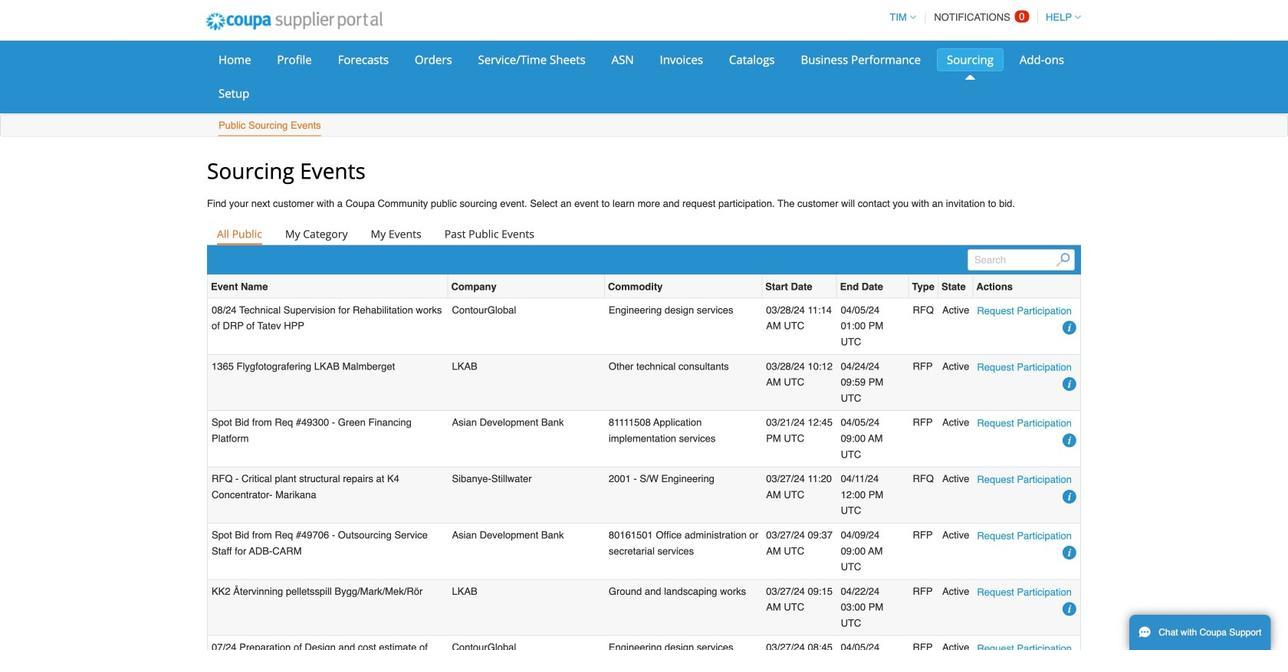 Task type: locate. For each thing, give the bounding box(es) containing it.
navigation
[[883, 2, 1081, 32]]

tab list
[[207, 223, 1081, 245]]

search image
[[1057, 253, 1070, 267]]

coupa supplier portal image
[[196, 2, 393, 41]]



Task type: vqa. For each thing, say whether or not it's contained in the screenshot.
Search Image
yes



Task type: describe. For each thing, give the bounding box(es) containing it.
Search text field
[[968, 249, 1075, 271]]



